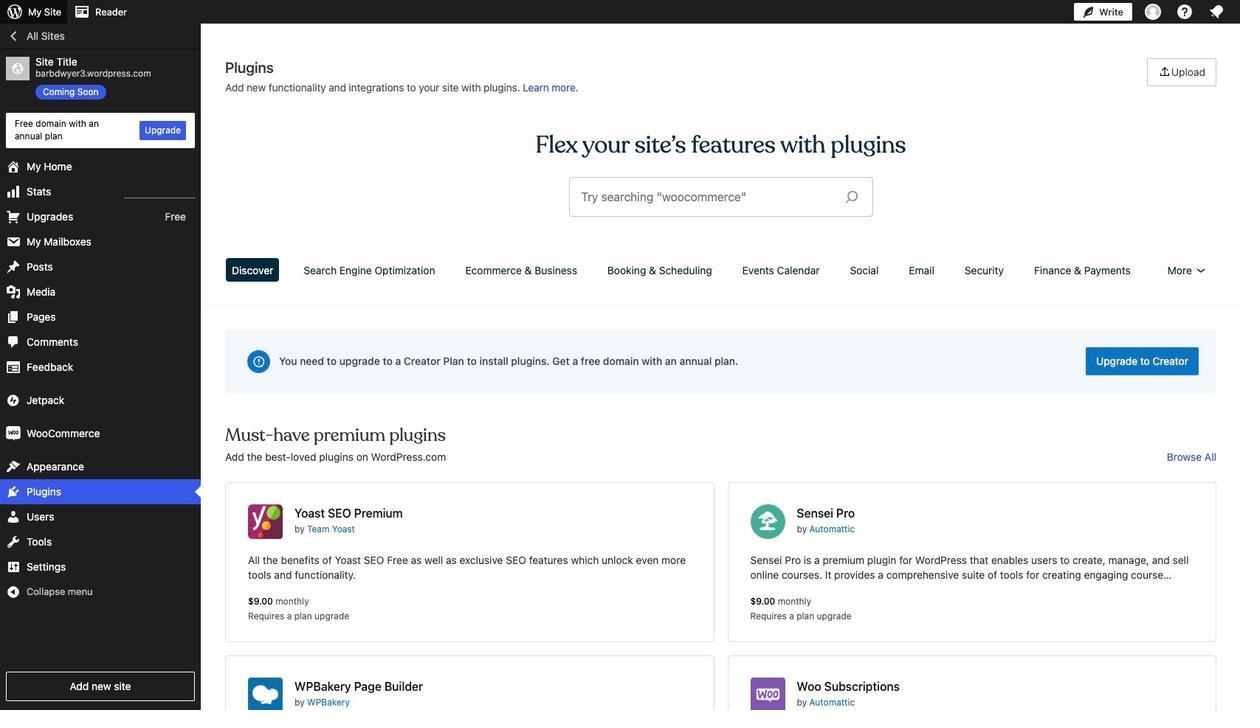 Task type: describe. For each thing, give the bounding box(es) containing it.
highest hourly views 0 image
[[125, 189, 195, 198]]

manage your notifications image
[[1208, 3, 1225, 21]]

help image
[[1176, 3, 1194, 21]]

1 img image from the top
[[6, 393, 21, 408]]



Task type: locate. For each thing, give the bounding box(es) containing it.
2 img image from the top
[[6, 426, 21, 441]]

plugin icon image
[[248, 505, 283, 540], [750, 505, 785, 540], [248, 678, 283, 711], [750, 678, 785, 711]]

1 vertical spatial img image
[[6, 426, 21, 441]]

None search field
[[569, 178, 872, 216]]

open search image
[[833, 187, 870, 207]]

my profile image
[[1145, 4, 1161, 20]]

img image
[[6, 393, 21, 408], [6, 426, 21, 441]]

Search search field
[[581, 178, 833, 216]]

main content
[[220, 58, 1221, 711]]

0 vertical spatial img image
[[6, 393, 21, 408]]



Task type: vqa. For each thing, say whether or not it's contained in the screenshot.
img to the bottom
yes



